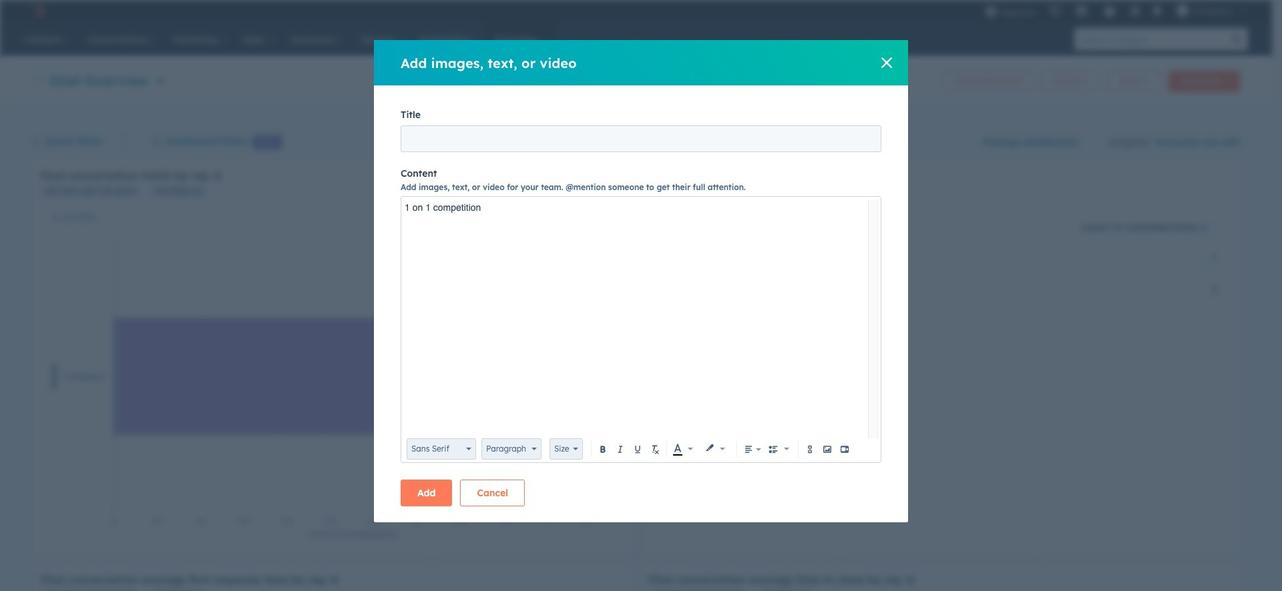 Task type: locate. For each thing, give the bounding box(es) containing it.
close image
[[882, 57, 893, 68]]

menu
[[979, 0, 1257, 21]]

chat conversation totals by rep element
[[32, 160, 633, 558]]

None text field
[[405, 200, 868, 428]]

press to sort. element
[[1212, 223, 1217, 234]]

chat conversation average time to close by rep element
[[640, 565, 1241, 592]]

group
[[766, 441, 793, 459]]

dialog
[[374, 40, 909, 523]]

chat conversation average first response time by rep element
[[32, 565, 633, 592]]

banner
[[32, 67, 1241, 92]]

None text field
[[401, 126, 882, 152]]



Task type: vqa. For each thing, say whether or not it's contained in the screenshot.
"PROCESS"
no



Task type: describe. For each thing, give the bounding box(es) containing it.
press to sort. image
[[1212, 223, 1217, 232]]

Search HubSpot search field
[[1075, 28, 1226, 51]]

marketplaces image
[[1076, 6, 1088, 18]]

chat conversation totals by url element
[[640, 160, 1241, 558]]

jacob simon image
[[1177, 5, 1189, 17]]

interactive chart image
[[40, 212, 625, 550]]



